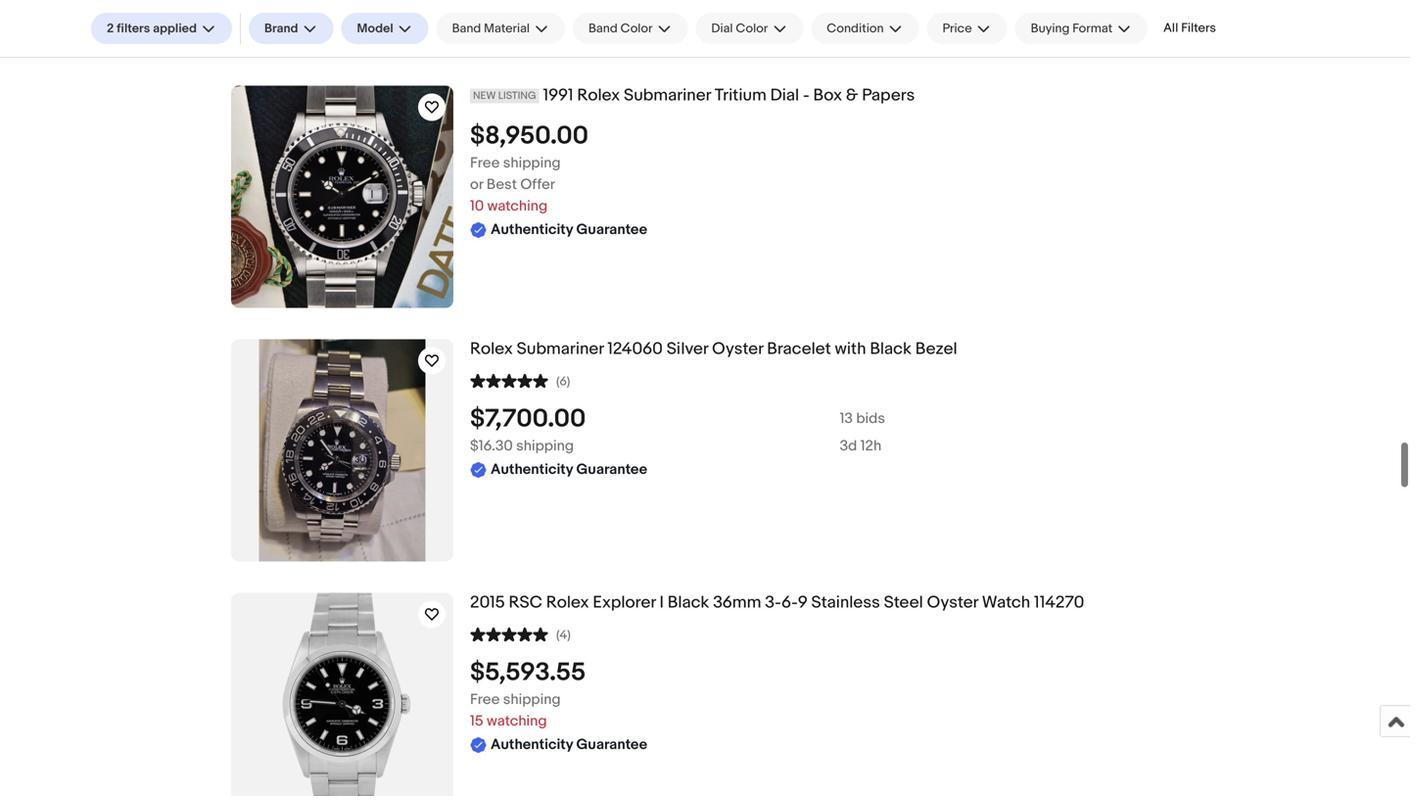 Task type: describe. For each thing, give the bounding box(es) containing it.
best
[[487, 176, 517, 193]]

1991
[[543, 85, 574, 106]]

band color
[[589, 21, 653, 36]]

(4)
[[556, 628, 571, 643]]

2015 rsc rolex explorer i black 36mm 3-6-9 stainless steel oyster watch 114270
[[470, 593, 1085, 613]]

model
[[357, 21, 393, 36]]

explorer
[[593, 593, 656, 613]]

10
[[470, 197, 484, 215]]

buying format
[[1031, 21, 1113, 36]]

rolex inside rolex submariner 124060 silver oyster bracelet with black bezel link
[[470, 339, 513, 360]]

dial color
[[712, 21, 768, 36]]

shipping for $5,593.55
[[503, 691, 561, 709]]

format
[[1073, 21, 1113, 36]]

3-
[[765, 593, 782, 613]]

brand button
[[249, 13, 334, 44]]

15
[[470, 713, 484, 730]]

(6) link
[[470, 372, 570, 389]]

color for dial color
[[736, 21, 768, 36]]

rolex submariner non date 14060m automatic men's #bs026 image
[[231, 0, 454, 55]]

all filters button
[[1156, 13, 1224, 44]]

filters
[[1182, 21, 1217, 36]]

black inside 2015 rsc rolex explorer i black 36mm 3-6-9 stainless steel oyster watch 114270 "link"
[[668, 593, 710, 613]]

1 horizontal spatial dial
[[771, 85, 800, 106]]

new
[[473, 90, 496, 103]]

(4) link
[[470, 625, 571, 643]]

band color button
[[573, 13, 688, 44]]

dial inside dropdown button
[[712, 21, 733, 36]]

listing
[[498, 90, 536, 103]]

12h
[[861, 437, 882, 455]]

bids
[[857, 410, 886, 428]]

authenticity for $8,950.00
[[491, 221, 573, 238]]

1 horizontal spatial submariner
[[624, 85, 711, 106]]

$8,950.00
[[470, 121, 589, 151]]

dial color button
[[696, 13, 804, 44]]

buying format button
[[1016, 13, 1148, 44]]

3 guarantee from the top
[[577, 736, 648, 754]]

stainless
[[812, 593, 880, 613]]

authenticity guarantee for $7,700.00
[[491, 461, 648, 478]]

papers
[[862, 85, 915, 106]]

$5,593.55 free shipping 15 watching
[[470, 658, 586, 730]]

free for $5,593.55
[[470, 691, 500, 709]]

rolex submariner 124060 silver oyster bracelet with black bezel link
[[470, 339, 1395, 360]]

applied
[[153, 21, 197, 36]]

9
[[798, 593, 808, 613]]

shipping for $8,950.00
[[503, 154, 561, 172]]

3d
[[840, 437, 858, 455]]

band material button
[[437, 13, 565, 44]]

2 filters applied
[[107, 21, 197, 36]]

watch
[[982, 593, 1031, 613]]

rolex submariner 124060 silver oyster bracelet with black bezel image
[[259, 340, 426, 562]]

free for $8,950.00
[[470, 154, 500, 172]]



Task type: locate. For each thing, give the bounding box(es) containing it.
2015 rsc rolex explorer i black 36mm 3-6-9 stainless steel oyster watch 114270 image
[[231, 593, 454, 796]]

-
[[803, 85, 810, 106]]

buying
[[1031, 21, 1070, 36]]

$7,700.00
[[470, 404, 586, 434]]

box
[[814, 85, 842, 106]]

1 color from the left
[[621, 21, 653, 36]]

2 authenticity guarantee from the top
[[491, 461, 648, 478]]

1 guarantee from the top
[[577, 221, 648, 238]]

oyster inside "link"
[[927, 593, 979, 613]]

authenticity down offer
[[491, 221, 573, 238]]

0 horizontal spatial band
[[452, 21, 481, 36]]

0 vertical spatial shipping
[[503, 154, 561, 172]]

0 horizontal spatial dial
[[712, 21, 733, 36]]

0 vertical spatial black
[[870, 339, 912, 360]]

0 vertical spatial authenticity
[[491, 221, 573, 238]]

brand
[[264, 21, 298, 36]]

2 vertical spatial shipping
[[503, 691, 561, 709]]

tritium
[[715, 85, 767, 106]]

1 vertical spatial submariner
[[517, 339, 604, 360]]

black
[[870, 339, 912, 360], [668, 593, 710, 613]]

free
[[470, 154, 500, 172], [470, 691, 500, 709]]

dial left -
[[771, 85, 800, 106]]

$5,593.55
[[470, 658, 586, 688]]

6-
[[782, 593, 798, 613]]

oyster right silver
[[712, 339, 764, 360]]

1 vertical spatial watching
[[487, 713, 547, 730]]

price button
[[927, 13, 1008, 44]]

3 authenticity guarantee from the top
[[491, 736, 648, 754]]

black right with
[[870, 339, 912, 360]]

shipping
[[503, 154, 561, 172], [516, 437, 574, 455], [503, 691, 561, 709]]

5 out of 5 stars image up $7,700.00
[[470, 372, 549, 389]]

2 filters applied button
[[91, 13, 232, 44]]

bracelet
[[767, 339, 831, 360]]

3 authenticity from the top
[[491, 736, 573, 754]]

1 vertical spatial 5 out of 5 stars image
[[470, 625, 549, 643]]

2
[[107, 21, 114, 36]]

1 vertical spatial rolex
[[470, 339, 513, 360]]

1 vertical spatial black
[[668, 593, 710, 613]]

price
[[943, 21, 972, 36]]

authenticity guarantee down $5,593.55 free shipping 15 watching
[[491, 736, 648, 754]]

0 vertical spatial oyster
[[712, 339, 764, 360]]

black inside rolex submariner 124060 silver oyster bracelet with black bezel link
[[870, 339, 912, 360]]

authenticity down $16.30
[[491, 461, 573, 478]]

1 vertical spatial oyster
[[927, 593, 979, 613]]

submariner up (6)
[[517, 339, 604, 360]]

13
[[840, 410, 853, 428]]

offer
[[520, 176, 555, 193]]

model button
[[341, 13, 429, 44]]

1 authenticity guarantee from the top
[[491, 221, 648, 238]]

rolex submariner 124060 silver oyster bracelet with black bezel
[[470, 339, 958, 360]]

rolex up (4)
[[546, 593, 589, 613]]

color for band color
[[621, 21, 653, 36]]

114270
[[1034, 593, 1085, 613]]

dial up the tritium
[[712, 21, 733, 36]]

1991 rolex submariner tritium dial - box & papers image
[[231, 86, 454, 308]]

condition button
[[811, 13, 919, 44]]

36mm
[[713, 593, 762, 613]]

i
[[660, 593, 664, 613]]

5 out of 5 stars image down "rsc"
[[470, 625, 549, 643]]

1 authenticity from the top
[[491, 221, 573, 238]]

free inside the $8,950.00 free shipping or best offer 10 watching
[[470, 154, 500, 172]]

1 vertical spatial authenticity
[[491, 461, 573, 478]]

0 vertical spatial dial
[[712, 21, 733, 36]]

authenticity guarantee for $8,950.00
[[491, 221, 648, 238]]

3d 12h
[[840, 437, 882, 455]]

1 vertical spatial authenticity guarantee
[[491, 461, 648, 478]]

rolex inside 2015 rsc rolex explorer i black 36mm 3-6-9 stainless steel oyster watch 114270 "link"
[[546, 593, 589, 613]]

$8,950.00 free shipping or best offer 10 watching
[[470, 121, 589, 215]]

black right the i
[[668, 593, 710, 613]]

color up 'new listing 1991 rolex submariner tritium dial - box & papers'
[[621, 21, 653, 36]]

band for band material
[[452, 21, 481, 36]]

authenticity
[[491, 221, 573, 238], [491, 461, 573, 478], [491, 736, 573, 754]]

material
[[484, 21, 530, 36]]

2 vertical spatial guarantee
[[577, 736, 648, 754]]

2015
[[470, 593, 505, 613]]

guarantee for $8,950.00
[[577, 221, 648, 238]]

2 vertical spatial rolex
[[546, 593, 589, 613]]

0 vertical spatial guarantee
[[577, 221, 648, 238]]

oyster right 'steel'
[[927, 593, 979, 613]]

rsc
[[509, 593, 543, 613]]

band left material
[[452, 21, 481, 36]]

2 guarantee from the top
[[577, 461, 648, 478]]

authenticity guarantee
[[491, 221, 648, 238], [491, 461, 648, 478], [491, 736, 648, 754]]

0 horizontal spatial black
[[668, 593, 710, 613]]

watching inside $5,593.55 free shipping 15 watching
[[487, 713, 547, 730]]

all
[[1164, 21, 1179, 36]]

color up the tritium
[[736, 21, 768, 36]]

steel
[[884, 593, 924, 613]]

0 horizontal spatial color
[[621, 21, 653, 36]]

watching down best
[[487, 197, 548, 215]]

shipping inside $5,593.55 free shipping 15 watching
[[503, 691, 561, 709]]

0 vertical spatial rolex
[[577, 85, 620, 106]]

band
[[452, 21, 481, 36], [589, 21, 618, 36]]

1 vertical spatial shipping
[[516, 437, 574, 455]]

1 horizontal spatial black
[[870, 339, 912, 360]]

color inside dropdown button
[[621, 21, 653, 36]]

2 vertical spatial authenticity
[[491, 736, 573, 754]]

5 out of 5 stars image
[[470, 372, 549, 389], [470, 625, 549, 643]]

2 free from the top
[[470, 691, 500, 709]]

2 vertical spatial authenticity guarantee
[[491, 736, 648, 754]]

rolex up (6) link at the top of page
[[470, 339, 513, 360]]

bezel
[[916, 339, 958, 360]]

authenticity guarantee down $7,700.00
[[491, 461, 648, 478]]

watching
[[487, 197, 548, 215], [487, 713, 547, 730]]

1 vertical spatial dial
[[771, 85, 800, 106]]

0 horizontal spatial submariner
[[517, 339, 604, 360]]

13 bids $16.30 shipping
[[470, 410, 886, 455]]

free up 15
[[470, 691, 500, 709]]

sponsored
[[469, 43, 542, 57]]

rolex right 1991
[[577, 85, 620, 106]]

or
[[470, 176, 483, 193]]

filters
[[117, 21, 150, 36]]

(6)
[[556, 374, 570, 389]]

color
[[621, 21, 653, 36], [736, 21, 768, 36]]

2015 rsc rolex explorer i black 36mm 3-6-9 stainless steel oyster watch 114270 link
[[470, 593, 1395, 614]]

free inside $5,593.55 free shipping 15 watching
[[470, 691, 500, 709]]

1 5 out of 5 stars image from the top
[[470, 372, 549, 389]]

new listing 1991 rolex submariner tritium dial - box & papers
[[473, 85, 915, 106]]

free up or
[[470, 154, 500, 172]]

0 vertical spatial authenticity guarantee
[[491, 221, 648, 238]]

color inside dropdown button
[[736, 21, 768, 36]]

band for band color
[[589, 21, 618, 36]]

0 vertical spatial 5 out of 5 stars image
[[470, 372, 549, 389]]

authenticity for $7,700.00
[[491, 461, 573, 478]]

dial
[[712, 21, 733, 36], [771, 85, 800, 106]]

shipping down $7,700.00
[[516, 437, 574, 455]]

124060
[[608, 339, 663, 360]]

2 authenticity from the top
[[491, 461, 573, 478]]

1 free from the top
[[470, 154, 500, 172]]

0 vertical spatial submariner
[[624, 85, 711, 106]]

1 band from the left
[[452, 21, 481, 36]]

1 horizontal spatial oyster
[[927, 593, 979, 613]]

all filters
[[1164, 21, 1217, 36]]

shipping inside the 13 bids $16.30 shipping
[[516, 437, 574, 455]]

1 vertical spatial guarantee
[[577, 461, 648, 478]]

silver
[[667, 339, 709, 360]]

condition
[[827, 21, 884, 36]]

authenticity guarantee down offer
[[491, 221, 648, 238]]

oyster
[[712, 339, 764, 360], [927, 593, 979, 613]]

$16.30
[[470, 437, 513, 455]]

2 band from the left
[[589, 21, 618, 36]]

1 vertical spatial free
[[470, 691, 500, 709]]

band right material
[[589, 21, 618, 36]]

shipping up offer
[[503, 154, 561, 172]]

shipping down $5,593.55
[[503, 691, 561, 709]]

submariner
[[624, 85, 711, 106], [517, 339, 604, 360]]

&
[[846, 85, 859, 106]]

0 horizontal spatial oyster
[[712, 339, 764, 360]]

2 5 out of 5 stars image from the top
[[470, 625, 549, 643]]

guarantee
[[577, 221, 648, 238], [577, 461, 648, 478], [577, 736, 648, 754]]

with
[[835, 339, 866, 360]]

1 horizontal spatial color
[[736, 21, 768, 36]]

band material
[[452, 21, 530, 36]]

2 color from the left
[[736, 21, 768, 36]]

guarantee for $7,700.00
[[577, 461, 648, 478]]

5 out of 5 stars image for $7,700.00
[[470, 372, 549, 389]]

1 horizontal spatial band
[[589, 21, 618, 36]]

rolex
[[577, 85, 620, 106], [470, 339, 513, 360], [546, 593, 589, 613]]

shipping inside the $8,950.00 free shipping or best offer 10 watching
[[503, 154, 561, 172]]

0 vertical spatial watching
[[487, 197, 548, 215]]

5 out of 5 stars image for $5,593.55
[[470, 625, 549, 643]]

authenticity down $5,593.55 free shipping 15 watching
[[491, 736, 573, 754]]

0 vertical spatial free
[[470, 154, 500, 172]]

watching right 15
[[487, 713, 547, 730]]

watching inside the $8,950.00 free shipping or best offer 10 watching
[[487, 197, 548, 215]]

submariner left the tritium
[[624, 85, 711, 106]]



Task type: vqa. For each thing, say whether or not it's contained in the screenshot.
$41.99 eBay
no



